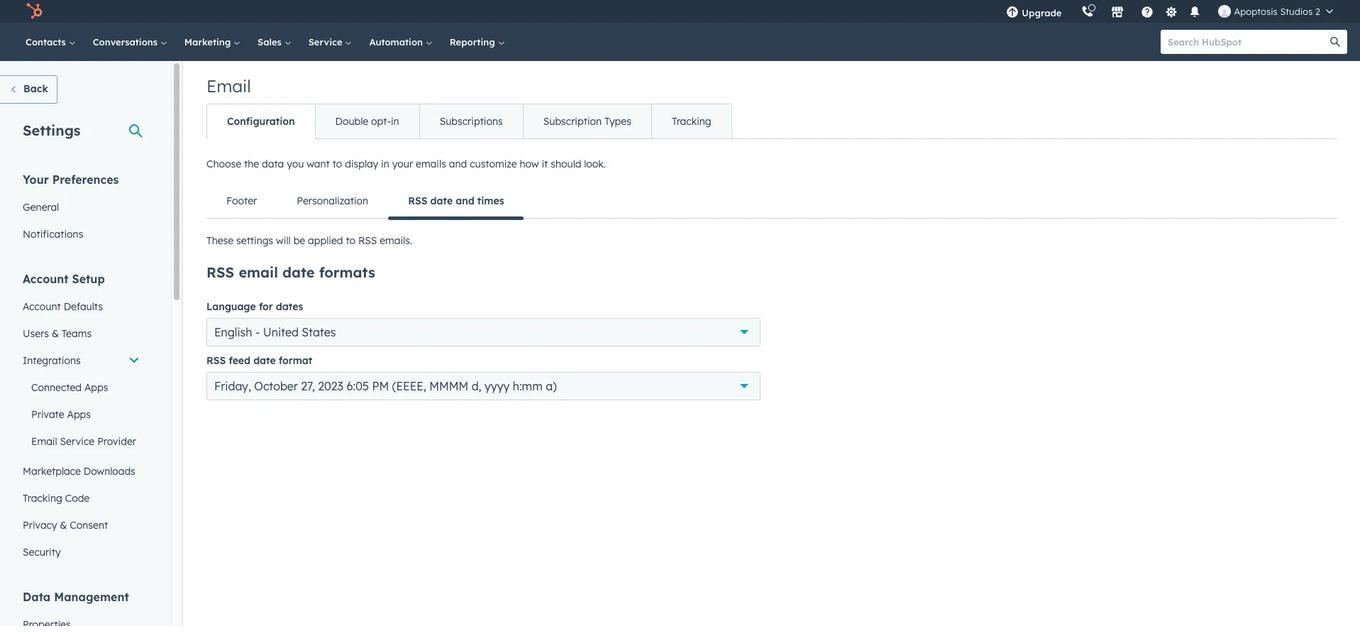 Task type: vqa. For each thing, say whether or not it's contained in the screenshot.
CREATE TASKS FOR 2 CONTACTS dialog
no



Task type: locate. For each thing, give the bounding box(es) containing it.
1 vertical spatial in
[[381, 158, 390, 170]]

and right emails
[[449, 158, 467, 170]]

formats
[[319, 263, 375, 281]]

1 horizontal spatial email
[[207, 75, 251, 97]]

date down be
[[283, 263, 315, 281]]

users
[[23, 327, 49, 340]]

your
[[392, 158, 413, 170]]

1 horizontal spatial service
[[309, 36, 345, 48]]

& inside users & teams link
[[52, 327, 59, 340]]

states
[[302, 325, 336, 339]]

-
[[256, 325, 260, 339]]

0 vertical spatial service
[[309, 36, 345, 48]]

mmmm
[[430, 379, 469, 393]]

rss down these at the top of page
[[207, 263, 234, 281]]

navigation for email
[[207, 104, 732, 139]]

apps up private apps link
[[84, 381, 108, 394]]

it
[[542, 158, 548, 170]]

privacy & consent
[[23, 519, 108, 532]]

personalization
[[297, 194, 368, 207]]

connected
[[31, 381, 82, 394]]

in up your at the left top
[[391, 115, 399, 128]]

settings link
[[1163, 4, 1181, 19]]

code
[[65, 492, 90, 505]]

1 vertical spatial date
[[283, 263, 315, 281]]

and left times
[[456, 194, 475, 207]]

1 vertical spatial and
[[456, 194, 475, 207]]

email inside account setup element
[[31, 435, 57, 448]]

subscription types link
[[523, 104, 652, 138]]

to for applied
[[346, 234, 356, 247]]

email down private
[[31, 435, 57, 448]]

0 vertical spatial to
[[333, 158, 342, 170]]

navigation
[[207, 104, 732, 139], [207, 184, 1338, 220]]

& right privacy
[[60, 519, 67, 532]]

marketplace downloads
[[23, 465, 135, 478]]

menu item
[[1072, 0, 1075, 23]]

2 horizontal spatial date
[[431, 194, 453, 207]]

2023
[[318, 379, 344, 393]]

settings image
[[1166, 6, 1178, 19]]

1 horizontal spatial date
[[283, 263, 315, 281]]

footer
[[226, 194, 257, 207]]

1 vertical spatial to
[[346, 234, 356, 247]]

account up users
[[23, 300, 61, 313]]

look.
[[584, 158, 606, 170]]

0 horizontal spatial date
[[254, 354, 276, 367]]

date right the feed
[[254, 354, 276, 367]]

you
[[287, 158, 304, 170]]

d,
[[472, 379, 482, 393]]

0 vertical spatial account
[[23, 272, 69, 286]]

rss left the feed
[[207, 354, 226, 367]]

tracking
[[672, 115, 712, 128], [23, 492, 62, 505]]

the
[[244, 158, 259, 170]]

emails.
[[380, 234, 413, 247]]

apps for private apps
[[67, 408, 91, 421]]

rss for rss date and times
[[408, 194, 428, 207]]

english - united states button
[[207, 318, 761, 346]]

private apps
[[31, 408, 91, 421]]

tracking inside account setup element
[[23, 492, 62, 505]]

preferences
[[52, 172, 119, 187]]

account up "account defaults"
[[23, 272, 69, 286]]

email for email service provider
[[31, 435, 57, 448]]

navigation containing configuration
[[207, 104, 732, 139]]

service right 'sales' link
[[309, 36, 345, 48]]

menu containing apoptosis studios 2
[[997, 0, 1344, 23]]

1 vertical spatial apps
[[67, 408, 91, 421]]

1 vertical spatial account
[[23, 300, 61, 313]]

tracking code
[[23, 492, 90, 505]]

0 horizontal spatial email
[[31, 435, 57, 448]]

rss date and times
[[408, 194, 504, 207]]

marketplaces button
[[1103, 0, 1133, 23]]

upgrade
[[1022, 7, 1062, 18]]

email down marketing link
[[207, 75, 251, 97]]

apps up email service provider link
[[67, 408, 91, 421]]

1 vertical spatial navigation
[[207, 184, 1338, 220]]

1 horizontal spatial tracking
[[672, 115, 712, 128]]

security
[[23, 546, 61, 559]]

& right users
[[52, 327, 59, 340]]

emails
[[416, 158, 446, 170]]

& inside privacy & consent link
[[60, 519, 67, 532]]

marketing link
[[176, 23, 249, 61]]

date for rss feed date format
[[254, 354, 276, 367]]

1 navigation from the top
[[207, 104, 732, 139]]

service down private apps link
[[60, 435, 95, 448]]

date down emails
[[431, 194, 453, 207]]

opt-
[[371, 115, 391, 128]]

private
[[31, 408, 64, 421]]

and inside 'link'
[[456, 194, 475, 207]]

footer link
[[207, 184, 277, 218]]

subscription
[[544, 115, 602, 128]]

conversations
[[93, 36, 160, 48]]

to right want
[[333, 158, 342, 170]]

to right applied
[[346, 234, 356, 247]]

applied
[[308, 234, 343, 247]]

0 vertical spatial apps
[[84, 381, 108, 394]]

0 horizontal spatial &
[[52, 327, 59, 340]]

yyyy
[[485, 379, 510, 393]]

2 navigation from the top
[[207, 184, 1338, 220]]

1 vertical spatial &
[[60, 519, 67, 532]]

1 horizontal spatial in
[[391, 115, 399, 128]]

service link
[[300, 23, 361, 61]]

users & teams
[[23, 327, 92, 340]]

0 horizontal spatial to
[[333, 158, 342, 170]]

account for account defaults
[[23, 300, 61, 313]]

h:mm
[[513, 379, 543, 393]]

1 vertical spatial email
[[31, 435, 57, 448]]

1 vertical spatial service
[[60, 435, 95, 448]]

language
[[207, 300, 256, 313]]

0 horizontal spatial service
[[60, 435, 95, 448]]

subscription types
[[544, 115, 632, 128]]

menu
[[997, 0, 1344, 23]]

for
[[259, 300, 273, 313]]

in left your at the left top
[[381, 158, 390, 170]]

to for want
[[333, 158, 342, 170]]

1 account from the top
[[23, 272, 69, 286]]

data
[[23, 590, 51, 604]]

display
[[345, 158, 378, 170]]

customize
[[470, 158, 517, 170]]

1 vertical spatial tracking
[[23, 492, 62, 505]]

october
[[254, 379, 298, 393]]

date
[[431, 194, 453, 207], [283, 263, 315, 281], [254, 354, 276, 367]]

0 vertical spatial &
[[52, 327, 59, 340]]

0 vertical spatial navigation
[[207, 104, 732, 139]]

0 vertical spatial and
[[449, 158, 467, 170]]

apoptosis
[[1235, 6, 1278, 17]]

navigation for choose the data you want to display in your emails and customize how it should look.
[[207, 184, 1338, 220]]

notifications button
[[1184, 0, 1208, 23]]

navigation containing footer
[[207, 184, 1338, 220]]

united
[[263, 325, 299, 339]]

sales link
[[249, 23, 300, 61]]

service
[[309, 36, 345, 48], [60, 435, 95, 448]]

2 account from the top
[[23, 300, 61, 313]]

0 vertical spatial tracking
[[672, 115, 712, 128]]

rss
[[408, 194, 428, 207], [358, 234, 377, 247], [207, 263, 234, 281], [207, 354, 226, 367]]

rss down choose the data you want to display in your emails and customize how it should look.
[[408, 194, 428, 207]]

0 horizontal spatial tracking
[[23, 492, 62, 505]]

Search HubSpot search field
[[1161, 30, 1335, 54]]

rss inside rss date and times 'link'
[[408, 194, 428, 207]]

0 vertical spatial date
[[431, 194, 453, 207]]

help image
[[1142, 6, 1155, 19]]

1 horizontal spatial &
[[60, 519, 67, 532]]

rss date and times link
[[388, 184, 524, 220]]

rss for rss feed date format
[[207, 354, 226, 367]]

to
[[333, 158, 342, 170], [346, 234, 356, 247]]

2 vertical spatial date
[[254, 354, 276, 367]]

tracking for tracking
[[672, 115, 712, 128]]

tara schultz image
[[1219, 5, 1232, 18]]

1 horizontal spatial to
[[346, 234, 356, 247]]

0 vertical spatial email
[[207, 75, 251, 97]]

0 vertical spatial in
[[391, 115, 399, 128]]

calling icon image
[[1082, 6, 1095, 18]]

friday, october 27, 2023 6:05 pm (eeee, mmmm d, yyyy h:mm a) button
[[207, 372, 761, 400]]

email
[[207, 75, 251, 97], [31, 435, 57, 448]]

these settings will be applied to rss emails.
[[207, 234, 413, 247]]

defaults
[[64, 300, 103, 313]]

search button
[[1324, 30, 1348, 54]]

integrations
[[23, 354, 81, 367]]

times
[[478, 194, 504, 207]]

0 horizontal spatial in
[[381, 158, 390, 170]]

general
[[23, 201, 59, 214]]



Task type: describe. For each thing, give the bounding box(es) containing it.
date inside 'link'
[[431, 194, 453, 207]]

automation link
[[361, 23, 441, 61]]

how
[[520, 158, 539, 170]]

tracking for tracking code
[[23, 492, 62, 505]]

automation
[[369, 36, 426, 48]]

feed
[[229, 354, 251, 367]]

& for privacy
[[60, 519, 67, 532]]

want
[[307, 158, 330, 170]]

provider
[[97, 435, 136, 448]]

connected apps link
[[14, 374, 148, 401]]

double
[[335, 115, 369, 128]]

service inside account setup element
[[60, 435, 95, 448]]

notifications link
[[14, 221, 148, 248]]

management
[[54, 590, 129, 604]]

connected apps
[[31, 381, 108, 394]]

apoptosis studios 2
[[1235, 6, 1321, 17]]

consent
[[70, 519, 108, 532]]

email for email
[[207, 75, 251, 97]]

subscriptions link
[[419, 104, 523, 138]]

hubspot image
[[26, 3, 43, 20]]

help button
[[1136, 0, 1160, 23]]

marketplace downloads link
[[14, 458, 148, 485]]

& for users
[[52, 327, 59, 340]]

date for rss email date formats
[[283, 263, 315, 281]]

privacy & consent link
[[14, 512, 148, 539]]

tracking code link
[[14, 485, 148, 512]]

marketing
[[184, 36, 234, 48]]

your preferences
[[23, 172, 119, 187]]

configuration
[[227, 115, 295, 128]]

pm
[[372, 379, 389, 393]]

conversations link
[[84, 23, 176, 61]]

notifications image
[[1189, 6, 1202, 19]]

upgrade image
[[1007, 6, 1020, 19]]

account setup element
[[14, 271, 148, 566]]

these
[[207, 234, 234, 247]]

marketplaces image
[[1112, 6, 1125, 19]]

rss left "emails."
[[358, 234, 377, 247]]

hubspot link
[[17, 3, 53, 20]]

reporting link
[[441, 23, 514, 61]]

account setup
[[23, 272, 105, 286]]

back
[[23, 82, 48, 95]]

account defaults
[[23, 300, 103, 313]]

back link
[[0, 75, 57, 104]]

types
[[605, 115, 632, 128]]

format
[[279, 354, 312, 367]]

email
[[239, 263, 278, 281]]

marketplace
[[23, 465, 81, 478]]

double opt-in
[[335, 115, 399, 128]]

settings
[[23, 121, 81, 139]]

downloads
[[84, 465, 135, 478]]

users & teams link
[[14, 320, 148, 347]]

6:05
[[347, 379, 369, 393]]

data management
[[23, 590, 129, 604]]

account for account setup
[[23, 272, 69, 286]]

rss feed date format
[[207, 354, 312, 367]]

configuration link
[[207, 104, 315, 138]]

your
[[23, 172, 49, 187]]

double opt-in link
[[315, 104, 419, 138]]

27,
[[301, 379, 315, 393]]

should
[[551, 158, 582, 170]]

friday,
[[214, 379, 251, 393]]

reporting
[[450, 36, 498, 48]]

be
[[294, 234, 305, 247]]

english - united states
[[214, 325, 336, 339]]

subscriptions
[[440, 115, 503, 128]]

setup
[[72, 272, 105, 286]]

a)
[[546, 379, 557, 393]]

dates
[[276, 300, 303, 313]]

(eeee,
[[392, 379, 426, 393]]

account defaults link
[[14, 293, 148, 320]]

tracking link
[[652, 104, 732, 138]]

your preferences element
[[14, 172, 148, 248]]

personalization link
[[277, 184, 388, 218]]

apps for connected apps
[[84, 381, 108, 394]]

email service provider link
[[14, 428, 148, 455]]

sales
[[258, 36, 284, 48]]

choose
[[207, 158, 241, 170]]

calling icon button
[[1076, 2, 1101, 21]]

rss for rss email date formats
[[207, 263, 234, 281]]

data management element
[[14, 589, 148, 626]]

contacts
[[26, 36, 69, 48]]

data
[[262, 158, 284, 170]]

private apps link
[[14, 401, 148, 428]]

search image
[[1331, 37, 1341, 47]]

choose the data you want to display in your emails and customize how it should look.
[[207, 158, 606, 170]]

will
[[276, 234, 291, 247]]

studios
[[1281, 6, 1313, 17]]

rss email date formats
[[207, 263, 375, 281]]

settings
[[236, 234, 273, 247]]

contacts link
[[17, 23, 84, 61]]

integrations button
[[14, 347, 148, 374]]



